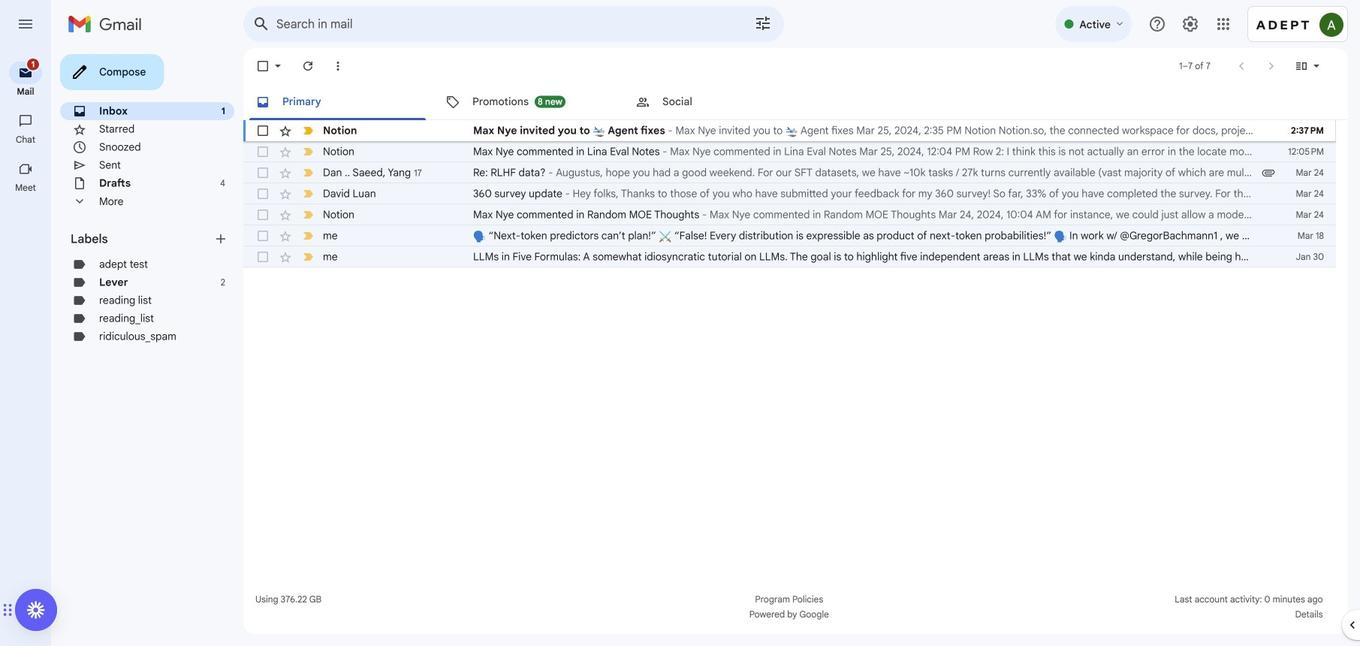 Task type: vqa. For each thing, say whether or not it's contained in the screenshot.
THE AN within the Who is free on Oct 25? I am planning an office Thanksgiving party. Please respond to this email with your availability!
no



Task type: describe. For each thing, give the bounding box(es) containing it.
refresh image
[[300, 59, 316, 74]]

7 row from the top
[[243, 246, 1360, 267]]

6 row from the top
[[243, 225, 1360, 246]]

5 row from the top
[[243, 204, 1336, 225]]

search in mail image
[[248, 11, 275, 38]]

move image
[[8, 601, 13, 619]]

social tab
[[624, 84, 813, 120]]

Search in mail text field
[[276, 17, 712, 32]]

main menu image
[[17, 15, 35, 33]]

1 row from the top
[[243, 120, 1336, 141]]

support image
[[1149, 15, 1167, 33]]

4 row from the top
[[243, 183, 1336, 204]]

toggle split pane mode image
[[1294, 59, 1309, 74]]

1 🛬 image from the left
[[593, 125, 606, 138]]

settings image
[[1182, 15, 1200, 33]]

move image
[[2, 601, 8, 619]]

advanced search options image
[[748, 8, 778, 38]]

gmail image
[[68, 9, 149, 39]]



Task type: locate. For each thing, give the bounding box(es) containing it.
Search in mail search field
[[243, 6, 784, 42]]

1 horizontal spatial 🛬 image
[[786, 125, 798, 138]]

0 horizontal spatial 🛬 image
[[593, 125, 606, 138]]

🛬 image
[[593, 125, 606, 138], [786, 125, 798, 138]]

footer
[[243, 592, 1336, 622]]

row
[[243, 120, 1336, 141], [243, 141, 1336, 162], [243, 162, 1336, 183], [243, 183, 1336, 204], [243, 204, 1336, 225], [243, 225, 1360, 246], [243, 246, 1360, 267]]

2 🛬 image from the left
[[786, 125, 798, 138]]

2 row from the top
[[243, 141, 1336, 162]]

🗣️ image
[[1054, 230, 1067, 243]]

None checkbox
[[255, 59, 270, 74], [255, 144, 270, 159], [255, 165, 270, 180], [255, 186, 270, 201], [255, 59, 270, 74], [255, 144, 270, 159], [255, 165, 270, 180], [255, 186, 270, 201]]

None checkbox
[[255, 123, 270, 138], [255, 207, 270, 222], [255, 228, 270, 243], [255, 249, 270, 264], [255, 123, 270, 138], [255, 207, 270, 222], [255, 228, 270, 243], [255, 249, 270, 264]]

heading
[[0, 86, 51, 98], [0, 134, 51, 146], [0, 182, 51, 194], [71, 231, 213, 246]]

primary tab
[[243, 84, 432, 120]]

more email options image
[[331, 59, 346, 74]]

⚔️ image
[[659, 230, 672, 243]]

🗣️ image
[[473, 230, 486, 243]]

main content
[[243, 48, 1360, 634]]

record a loom image
[[27, 601, 45, 619]]

navigation
[[0, 48, 53, 646]]

promotions, 8 new messages, tab
[[433, 84, 623, 120]]

tab list
[[243, 84, 1348, 120]]

has attachment image
[[1261, 165, 1276, 180]]

3 row from the top
[[243, 162, 1336, 183]]



